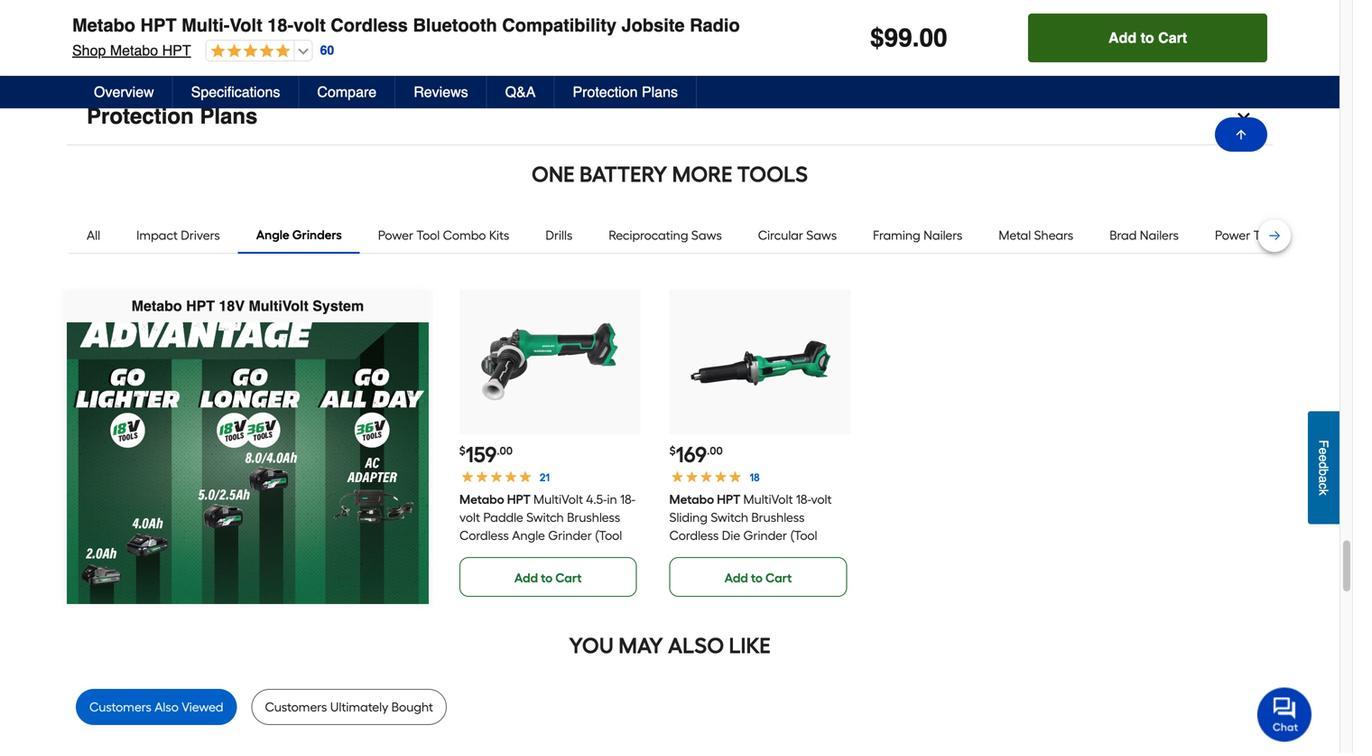 Task type: describe. For each thing, give the bounding box(es) containing it.
$ 159 .00
[[460, 442, 513, 468]]

angle inside button
[[256, 227, 290, 243]]

f e e d b a c k button
[[1309, 411, 1340, 524]]

(tool inside multivolt 18-volt sliding switch brushless cordless die grinder (tool only)
[[791, 528, 818, 543]]

99
[[885, 23, 913, 52]]

169 list item
[[670, 290, 851, 597]]

brushless inside multivolt 18-volt sliding switch brushless cordless die grinder (tool only)
[[752, 510, 805, 525]]

combo
[[443, 228, 486, 243]]

volt
[[230, 15, 263, 36]]

compare button
[[299, 76, 396, 108]]

18- inside multivolt 4.5-in 18- volt paddle switch brushless cordless angle grinder (tool only)
[[620, 492, 636, 507]]

tools
[[738, 161, 808, 188]]

reciprocating saws
[[609, 228, 722, 243]]

c
[[1317, 483, 1332, 489]]

to for 159
[[541, 570, 553, 586]]

more
[[673, 161, 733, 188]]

159 list item
[[460, 290, 641, 597]]

paddle
[[483, 510, 523, 525]]

hpt left 18v
[[186, 298, 215, 314]]

0 vertical spatial plans
[[642, 84, 678, 100]]

all button
[[69, 218, 118, 254]]

cordless for volt
[[331, 15, 408, 36]]

bought
[[392, 700, 433, 715]]

metabo hpt for 159
[[460, 492, 531, 507]]

add for 159
[[515, 570, 538, 586]]

framing
[[874, 228, 921, 243]]

drivers
[[181, 228, 220, 243]]

k
[[1317, 489, 1332, 495]]

jobsite
[[622, 15, 685, 36]]

power tool combo kits
[[378, 228, 510, 243]]

0 horizontal spatial also
[[155, 700, 179, 715]]

drills
[[546, 228, 573, 243]]

radio
[[690, 15, 740, 36]]

metabo up overview
[[110, 42, 158, 59]]

.00 for 169
[[707, 444, 723, 458]]

.
[[913, 23, 920, 52]]

nailers for brad nailers
[[1141, 228, 1180, 243]]

metabo hpt 18v multivolt system
[[132, 298, 364, 314]]

protection plans button down jobsite
[[555, 76, 697, 108]]

metabo hpt multivolt 18-volt sliding switch brushless cordless die grinder (tool only) image
[[688, 290, 833, 435]]

multivolt 4.5-in 18- volt paddle switch brushless cordless angle grinder (tool only)
[[460, 492, 636, 561]]

hpt down multi-
[[162, 42, 191, 59]]

cart for 159
[[556, 570, 582, 586]]

all
[[87, 228, 100, 243]]

1 e from the top
[[1317, 448, 1332, 455]]

like
[[729, 633, 771, 659]]

multivolt for 169
[[744, 492, 794, 507]]

switch inside multivolt 18-volt sliding switch brushless cordless die grinder (tool only)
[[711, 510, 749, 525]]

may
[[619, 633, 664, 659]]

hpt up shop metabo hpt
[[140, 15, 177, 36]]

cordless for sliding
[[670, 528, 719, 543]]

169
[[676, 442, 707, 468]]

angle grinders button
[[238, 218, 360, 254]]

viewed
[[182, 700, 224, 715]]

cart for 169
[[766, 570, 792, 586]]

metabo down "impact"
[[132, 298, 182, 314]]

60
[[320, 43, 334, 58]]

add to cart link for 169
[[670, 557, 848, 597]]

18- inside multivolt 18-volt sliding switch brushless cordless die grinder (tool only)
[[797, 492, 812, 507]]

add to cart for 169
[[725, 570, 792, 586]]

to inside button
[[1141, 29, 1155, 46]]

add inside button
[[1109, 29, 1137, 46]]

(tool inside multivolt 4.5-in 18- volt paddle switch brushless cordless angle grinder (tool only)
[[595, 528, 622, 543]]

protection plans button up one battery more tools
[[67, 89, 1274, 146]]

metal shears
[[999, 228, 1074, 243]]

1 horizontal spatial protection
[[573, 84, 638, 100]]

00
[[920, 23, 948, 52]]

you
[[569, 633, 614, 659]]

0 horizontal spatial plans
[[200, 104, 258, 129]]

bluetooth
[[413, 15, 497, 36]]

metabo inside 159 list item
[[460, 492, 504, 507]]

shears
[[1035, 228, 1074, 243]]

power tool combo kits button
[[360, 218, 528, 254]]

in
[[607, 492, 617, 507]]

grinders
[[292, 227, 342, 243]]

overview button
[[76, 76, 173, 108]]

die
[[722, 528, 741, 543]]

circular saws
[[759, 228, 837, 243]]

$ 99 . 00
[[871, 23, 948, 52]]

compare
[[317, 84, 377, 100]]

add to cart button
[[1029, 14, 1268, 62]]

0 vertical spatial volt
[[294, 15, 326, 36]]

b
[[1317, 469, 1332, 476]]

cart inside button
[[1159, 29, 1188, 46]]

$ 169 .00
[[670, 442, 723, 468]]

framing nailers
[[874, 228, 963, 243]]

reciprocating
[[609, 228, 689, 243]]

one
[[532, 161, 575, 188]]

saws for reciprocating saws
[[692, 228, 722, 243]]

grinder inside multivolt 18-volt sliding switch brushless cordless die grinder (tool only)
[[744, 528, 788, 543]]

f
[[1317, 440, 1332, 448]]

0 horizontal spatial multivolt
[[249, 298, 309, 314]]

chevron down image
[[1236, 108, 1254, 126]]

sliding
[[670, 510, 708, 525]]

18v
[[219, 298, 245, 314]]

specifications
[[191, 84, 280, 100]]

only) inside multivolt 18-volt sliding switch brushless cordless die grinder (tool only)
[[670, 546, 700, 561]]

metabo hpt for 169
[[670, 492, 741, 507]]

4.5-
[[586, 492, 607, 507]]

add to cart inside add to cart button
[[1109, 29, 1188, 46]]

one battery more tools
[[532, 161, 808, 188]]

hpt inside 159 list item
[[507, 492, 531, 507]]

0 horizontal spatial 18-
[[268, 15, 294, 36]]

$ for 169
[[670, 444, 676, 458]]

drills button
[[528, 218, 591, 254]]

customers for customers ultimately bought
[[265, 700, 327, 715]]

reviews button
[[396, 76, 487, 108]]

switch inside multivolt 4.5-in 18- volt paddle switch brushless cordless angle grinder (tool only)
[[526, 510, 564, 525]]



Task type: locate. For each thing, give the bounding box(es) containing it.
0 horizontal spatial cart
[[556, 570, 582, 586]]

power for power tool combo kits
[[378, 228, 414, 243]]

1 horizontal spatial .00
[[707, 444, 723, 458]]

to inside 159 list item
[[541, 570, 553, 586]]

add to cart link
[[460, 557, 637, 597], [670, 557, 848, 597]]

a
[[1317, 476, 1332, 483]]

0 horizontal spatial to
[[541, 570, 553, 586]]

0 horizontal spatial saws
[[692, 228, 722, 243]]

tool inside button
[[1254, 228, 1278, 243]]

1 horizontal spatial to
[[751, 570, 763, 586]]

power tool batteries & c
[[1216, 228, 1354, 243]]

nailers right "framing" at top
[[924, 228, 963, 243]]

1 nailers from the left
[[924, 228, 963, 243]]

1 horizontal spatial add
[[725, 570, 749, 586]]

also left like
[[668, 633, 725, 659]]

1 (tool from the left
[[595, 528, 622, 543]]

hpt up die
[[717, 492, 741, 507]]

nailers inside "button"
[[924, 228, 963, 243]]

d
[[1317, 462, 1332, 469]]

1 horizontal spatial grinder
[[744, 528, 788, 543]]

only) inside multivolt 4.5-in 18- volt paddle switch brushless cordless angle grinder (tool only)
[[460, 546, 490, 561]]

to
[[1141, 29, 1155, 46], [541, 570, 553, 586], [751, 570, 763, 586]]

metabo up paddle
[[460, 492, 504, 507]]

power
[[378, 228, 414, 243], [1216, 228, 1251, 243]]

switch
[[526, 510, 564, 525], [711, 510, 749, 525]]

plans down specifications
[[200, 104, 258, 129]]

reciprocating saws button
[[591, 218, 740, 254]]

chat invite button image
[[1258, 687, 1313, 742]]

metabo inside 169 list item
[[670, 492, 715, 507]]

power for power tool batteries & c
[[1216, 228, 1251, 243]]

metabo hpt
[[460, 492, 531, 507], [670, 492, 741, 507]]

0 horizontal spatial brushless
[[567, 510, 620, 525]]

q&a button
[[487, 76, 555, 108]]

kits
[[489, 228, 510, 243]]

multivolt 18-volt sliding switch brushless cordless die grinder (tool only)
[[670, 492, 832, 561]]

shop
[[72, 42, 106, 59]]

add inside 169 list item
[[725, 570, 749, 586]]

angle inside multivolt 4.5-in 18- volt paddle switch brushless cordless angle grinder (tool only)
[[512, 528, 545, 543]]

shop metabo hpt
[[72, 42, 191, 59]]

nailers inside button
[[1141, 228, 1180, 243]]

1 horizontal spatial switch
[[711, 510, 749, 525]]

1 vertical spatial plans
[[200, 104, 258, 129]]

saws right circular
[[807, 228, 837, 243]]

4.7 stars image
[[206, 43, 290, 60]]

0 vertical spatial protection
[[573, 84, 638, 100]]

0 vertical spatial protection plans
[[573, 84, 678, 100]]

brushless right sliding
[[752, 510, 805, 525]]

compatibility
[[502, 15, 617, 36]]

(tool right die
[[791, 528, 818, 543]]

159
[[466, 442, 497, 468]]

1 customers from the left
[[89, 700, 152, 715]]

2 horizontal spatial add to cart
[[1109, 29, 1188, 46]]

add to cart link down die
[[670, 557, 848, 597]]

plans down jobsite
[[642, 84, 678, 100]]

1 brushless from the left
[[567, 510, 620, 525]]

metabo hpt up sliding
[[670, 492, 741, 507]]

saws right reciprocating
[[692, 228, 722, 243]]

tool inside button
[[417, 228, 440, 243]]

2 saws from the left
[[807, 228, 837, 243]]

protection down overview
[[87, 104, 194, 129]]

metabo hpt inside 169 list item
[[670, 492, 741, 507]]

brad
[[1110, 228, 1137, 243]]

add
[[1109, 29, 1137, 46], [515, 570, 538, 586], [725, 570, 749, 586]]

add to cart link down paddle
[[460, 557, 637, 597]]

protection down compatibility
[[573, 84, 638, 100]]

nailers for framing nailers
[[924, 228, 963, 243]]

metal
[[999, 228, 1032, 243]]

.00 up paddle
[[497, 444, 513, 458]]

0 horizontal spatial (tool
[[595, 528, 622, 543]]

1 horizontal spatial cordless
[[460, 528, 509, 543]]

2 brushless from the left
[[752, 510, 805, 525]]

0 horizontal spatial switch
[[526, 510, 564, 525]]

2 grinder from the left
[[744, 528, 788, 543]]

power tool batteries & c button
[[1198, 218, 1354, 254]]

$ inside the $ 169 .00
[[670, 444, 676, 458]]

grinder down 4.5-
[[548, 528, 592, 543]]

customers for customers also viewed
[[89, 700, 152, 715]]

1 vertical spatial protection plans
[[87, 104, 258, 129]]

add to cart link for 159
[[460, 557, 637, 597]]

nailers
[[924, 228, 963, 243], [1141, 228, 1180, 243]]

$ for 159
[[460, 444, 466, 458]]

brushless down 4.5-
[[567, 510, 620, 525]]

2 power from the left
[[1216, 228, 1251, 243]]

2 tool from the left
[[1254, 228, 1278, 243]]

0 horizontal spatial protection plans
[[87, 104, 258, 129]]

0 horizontal spatial metabo hpt
[[460, 492, 531, 507]]

1 horizontal spatial plans
[[642, 84, 678, 100]]

add to cart inside 169 list item
[[725, 570, 792, 586]]

1 horizontal spatial volt
[[460, 510, 480, 525]]

add to cart for 159
[[515, 570, 582, 586]]

1 horizontal spatial only)
[[670, 546, 700, 561]]

power left combo
[[378, 228, 414, 243]]

hpt inside 169 list item
[[717, 492, 741, 507]]

2 customers from the left
[[265, 700, 327, 715]]

hpt up paddle
[[507, 492, 531, 507]]

circular
[[759, 228, 804, 243]]

saws for circular saws
[[807, 228, 837, 243]]

0 horizontal spatial only)
[[460, 546, 490, 561]]

cordless inside multivolt 4.5-in 18- volt paddle switch brushless cordless angle grinder (tool only)
[[460, 528, 509, 543]]

$ for 99
[[871, 23, 885, 52]]

grinder
[[548, 528, 592, 543], [744, 528, 788, 543]]

0 horizontal spatial cordless
[[331, 15, 408, 36]]

angle left grinders in the top of the page
[[256, 227, 290, 243]]

1 only) from the left
[[460, 546, 490, 561]]

0 horizontal spatial customers
[[89, 700, 152, 715]]

to for 169
[[751, 570, 763, 586]]

battery
[[580, 161, 668, 188]]

1 horizontal spatial angle
[[512, 528, 545, 543]]

c
[[1347, 228, 1354, 243]]

2 horizontal spatial to
[[1141, 29, 1155, 46]]

2 add to cart link from the left
[[670, 557, 848, 597]]

grinder right die
[[744, 528, 788, 543]]

overview
[[94, 84, 154, 100]]

metabo hpt multivolt 4.5-in 18-volt paddle switch brushless cordless angle grinder (tool only) image
[[478, 290, 622, 435]]

2 .00 from the left
[[707, 444, 723, 458]]

add for 169
[[725, 570, 749, 586]]

.00 for 159
[[497, 444, 513, 458]]

plans
[[642, 84, 678, 100], [200, 104, 258, 129]]

1 tool from the left
[[417, 228, 440, 243]]

(tool down in
[[595, 528, 622, 543]]

1 horizontal spatial add to cart
[[725, 570, 792, 586]]

1 saws from the left
[[692, 228, 722, 243]]

you may also like
[[569, 633, 771, 659]]

1 horizontal spatial customers
[[265, 700, 327, 715]]

2 horizontal spatial cart
[[1159, 29, 1188, 46]]

customers also viewed
[[89, 700, 224, 715]]

ultimately
[[330, 700, 389, 715]]

2 switch from the left
[[711, 510, 749, 525]]

1 horizontal spatial saws
[[807, 228, 837, 243]]

tool left combo
[[417, 228, 440, 243]]

1 horizontal spatial tool
[[1254, 228, 1278, 243]]

2 horizontal spatial cordless
[[670, 528, 719, 543]]

to inside 169 list item
[[751, 570, 763, 586]]

customers ultimately bought
[[265, 700, 433, 715]]

saws
[[692, 228, 722, 243], [807, 228, 837, 243]]

1 horizontal spatial cart
[[766, 570, 792, 586]]

18-
[[268, 15, 294, 36], [620, 492, 636, 507], [797, 492, 812, 507]]

multivolt for 159
[[534, 492, 583, 507]]

1 horizontal spatial power
[[1216, 228, 1251, 243]]

0 horizontal spatial add
[[515, 570, 538, 586]]

0 horizontal spatial tool
[[417, 228, 440, 243]]

&
[[1335, 228, 1344, 243]]

protection plans down jobsite
[[573, 84, 678, 100]]

metabo hpt inside 159 list item
[[460, 492, 531, 507]]

e up b
[[1317, 455, 1332, 462]]

0 vertical spatial angle
[[256, 227, 290, 243]]

tool for combo
[[417, 228, 440, 243]]

f e e d b a c k
[[1317, 440, 1332, 495]]

impact
[[137, 228, 178, 243]]

brushless inside multivolt 4.5-in 18- volt paddle switch brushless cordless angle grinder (tool only)
[[567, 510, 620, 525]]

circular saws button
[[740, 218, 855, 254]]

customers left viewed
[[89, 700, 152, 715]]

1 switch from the left
[[526, 510, 564, 525]]

0 vertical spatial also
[[668, 633, 725, 659]]

0 horizontal spatial volt
[[294, 15, 326, 36]]

add to cart link inside 159 list item
[[460, 557, 637, 597]]

also
[[668, 633, 725, 659], [155, 700, 179, 715]]

power inside button
[[378, 228, 414, 243]]

.00 inside $ 159 .00
[[497, 444, 513, 458]]

1 horizontal spatial add to cart link
[[670, 557, 848, 597]]

cordless down paddle
[[460, 528, 509, 543]]

metal shears button
[[981, 218, 1092, 254]]

1 horizontal spatial 18-
[[620, 492, 636, 507]]

add to cart link inside 169 list item
[[670, 557, 848, 597]]

only) down sliding
[[670, 546, 700, 561]]

1 horizontal spatial metabo hpt
[[670, 492, 741, 507]]

q&a
[[505, 84, 536, 100]]

specifications button
[[173, 76, 299, 108]]

0 horizontal spatial grinder
[[548, 528, 592, 543]]

only) down paddle
[[460, 546, 490, 561]]

multivolt
[[249, 298, 309, 314], [534, 492, 583, 507], [744, 492, 794, 507]]

1 vertical spatial volt
[[812, 492, 832, 507]]

0 horizontal spatial $
[[460, 444, 466, 458]]

1 horizontal spatial protection plans
[[573, 84, 678, 100]]

0 horizontal spatial .00
[[497, 444, 513, 458]]

.00
[[497, 444, 513, 458], [707, 444, 723, 458]]

1 vertical spatial protection
[[87, 104, 194, 129]]

cart
[[1159, 29, 1188, 46], [556, 570, 582, 586], [766, 570, 792, 586]]

0 horizontal spatial add to cart
[[515, 570, 582, 586]]

1 vertical spatial angle
[[512, 528, 545, 543]]

customers left ultimately
[[265, 700, 327, 715]]

$ inside $ 159 .00
[[460, 444, 466, 458]]

1 power from the left
[[378, 228, 414, 243]]

1 vertical spatial also
[[155, 700, 179, 715]]

metabo hpt multi-volt 18-volt cordless bluetooth compatibility jobsite radio
[[72, 15, 740, 36]]

arrow up image
[[1235, 127, 1249, 142]]

system
[[313, 298, 364, 314]]

hpt
[[140, 15, 177, 36], [162, 42, 191, 59], [186, 298, 215, 314], [507, 492, 531, 507], [717, 492, 741, 507]]

2 horizontal spatial 18-
[[797, 492, 812, 507]]

e up d
[[1317, 448, 1332, 455]]

.00 inside the $ 169 .00
[[707, 444, 723, 458]]

add to cart inside 159 list item
[[515, 570, 582, 586]]

metabo hpt up paddle
[[460, 492, 531, 507]]

2 horizontal spatial volt
[[812, 492, 832, 507]]

framing nailers button
[[855, 218, 981, 254]]

protection plans down overview
[[87, 104, 258, 129]]

2 (tool from the left
[[791, 528, 818, 543]]

metabo hpt 18v multivolt system image
[[67, 323, 429, 604]]

protection plans
[[573, 84, 678, 100], [87, 104, 258, 129]]

tool left the batteries at the right top
[[1254, 228, 1278, 243]]

1 horizontal spatial $
[[670, 444, 676, 458]]

power left the batteries at the right top
[[1216, 228, 1251, 243]]

1 horizontal spatial (tool
[[791, 528, 818, 543]]

multivolt inside multivolt 18-volt sliding switch brushless cordless die grinder (tool only)
[[744, 492, 794, 507]]

2 horizontal spatial $
[[871, 23, 885, 52]]

angle down paddle
[[512, 528, 545, 543]]

0 horizontal spatial angle
[[256, 227, 290, 243]]

switch right paddle
[[526, 510, 564, 525]]

2 metabo hpt from the left
[[670, 492, 741, 507]]

tool for batteries
[[1254, 228, 1278, 243]]

1 horizontal spatial multivolt
[[534, 492, 583, 507]]

0 horizontal spatial add to cart link
[[460, 557, 637, 597]]

customers
[[89, 700, 152, 715], [265, 700, 327, 715]]

cordless inside multivolt 18-volt sliding switch brushless cordless die grinder (tool only)
[[670, 528, 719, 543]]

0 horizontal spatial protection
[[87, 104, 194, 129]]

switch up die
[[711, 510, 749, 525]]

cart inside 159 list item
[[556, 570, 582, 586]]

0 horizontal spatial power
[[378, 228, 414, 243]]

volt inside multivolt 18-volt sliding switch brushless cordless die grinder (tool only)
[[812, 492, 832, 507]]

brad nailers button
[[1092, 218, 1198, 254]]

e
[[1317, 448, 1332, 455], [1317, 455, 1332, 462]]

2 horizontal spatial add
[[1109, 29, 1137, 46]]

impact drivers
[[137, 228, 220, 243]]

only)
[[460, 546, 490, 561], [670, 546, 700, 561]]

multivolt inside multivolt 4.5-in 18- volt paddle switch brushless cordless angle grinder (tool only)
[[534, 492, 583, 507]]

1 .00 from the left
[[497, 444, 513, 458]]

nailers right brad
[[1141, 228, 1180, 243]]

brushless
[[567, 510, 620, 525], [752, 510, 805, 525]]

batteries
[[1281, 228, 1332, 243]]

multi-
[[182, 15, 230, 36]]

2 only) from the left
[[670, 546, 700, 561]]

.00 up sliding
[[707, 444, 723, 458]]

1 horizontal spatial nailers
[[1141, 228, 1180, 243]]

1 grinder from the left
[[548, 528, 592, 543]]

volt inside multivolt 4.5-in 18- volt paddle switch brushless cordless angle grinder (tool only)
[[460, 510, 480, 525]]

metabo up sliding
[[670, 492, 715, 507]]

volt
[[294, 15, 326, 36], [812, 492, 832, 507], [460, 510, 480, 525]]

add inside 159 list item
[[515, 570, 538, 586]]

2 nailers from the left
[[1141, 228, 1180, 243]]

2 horizontal spatial multivolt
[[744, 492, 794, 507]]

cordless down sliding
[[670, 528, 719, 543]]

also left viewed
[[155, 700, 179, 715]]

cordless up 60
[[331, 15, 408, 36]]

1 add to cart link from the left
[[460, 557, 637, 597]]

1 horizontal spatial brushless
[[752, 510, 805, 525]]

protection plans button
[[555, 76, 697, 108], [67, 89, 1274, 146]]

metabo up "shop"
[[72, 15, 135, 36]]

0 horizontal spatial nailers
[[924, 228, 963, 243]]

reviews
[[414, 84, 468, 100]]

cart inside 169 list item
[[766, 570, 792, 586]]

2 e from the top
[[1317, 455, 1332, 462]]

grinder inside multivolt 4.5-in 18- volt paddle switch brushless cordless angle grinder (tool only)
[[548, 528, 592, 543]]

impact drivers button
[[118, 218, 238, 254]]

2 vertical spatial volt
[[460, 510, 480, 525]]

$
[[871, 23, 885, 52], [460, 444, 466, 458], [670, 444, 676, 458]]

power inside button
[[1216, 228, 1251, 243]]

angle grinders
[[256, 227, 342, 243]]

brad nailers
[[1110, 228, 1180, 243]]

1 metabo hpt from the left
[[460, 492, 531, 507]]

1 horizontal spatial also
[[668, 633, 725, 659]]

(tool
[[595, 528, 622, 543], [791, 528, 818, 543]]



Task type: vqa. For each thing, say whether or not it's contained in the screenshot.
The "Outdoor Living & Patio" link
no



